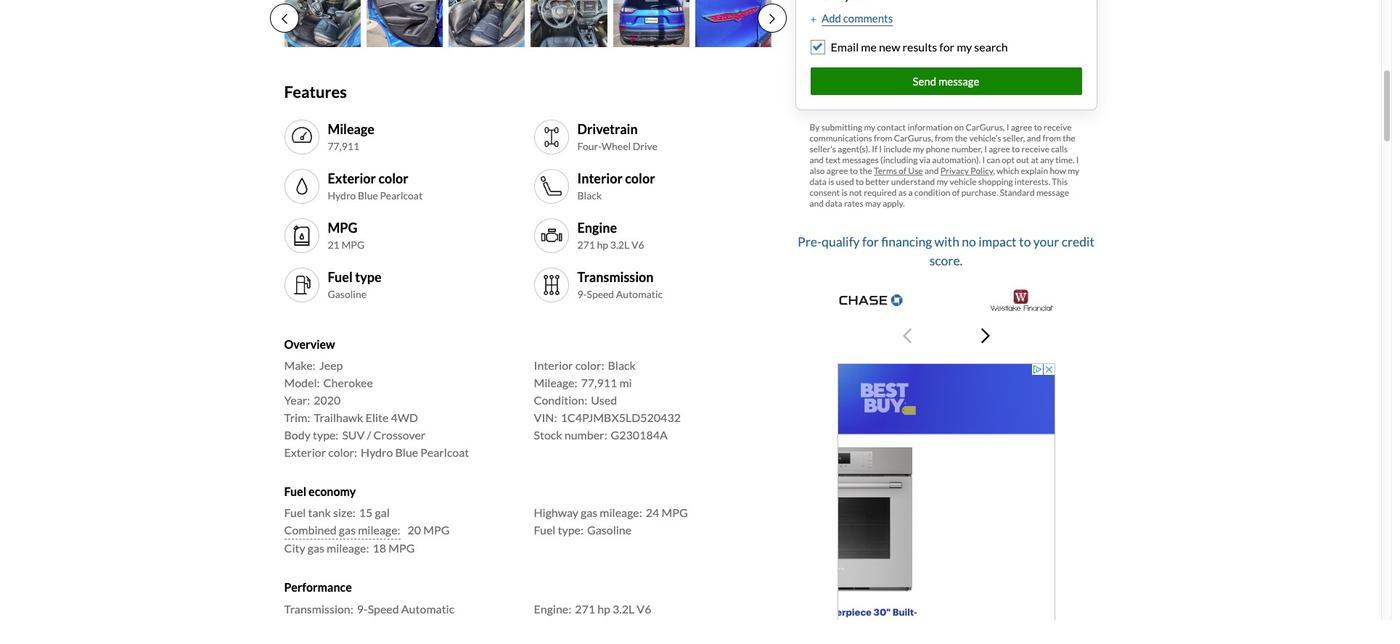 Task type: vqa. For each thing, say whether or not it's contained in the screenshot.
the receive
yes



Task type: describe. For each thing, give the bounding box(es) containing it.
trim:
[[284, 411, 310, 425]]

wheel
[[602, 140, 631, 152]]

suv
[[342, 429, 365, 442]]

for inside pre-qualify for financing with no impact to your credit score.
[[863, 235, 879, 250]]

number,
[[952, 144, 983, 155]]

engine: 271 hp 3.2l v6
[[534, 602, 652, 616]]

i right if
[[879, 144, 882, 155]]

standard
[[1000, 188, 1035, 198]]

opt
[[1002, 155, 1015, 166]]

email me new results for my search
[[831, 40, 1008, 54]]

out
[[1017, 155, 1030, 166]]

to left at
[[1012, 144, 1020, 155]]

if
[[872, 144, 878, 155]]

0 horizontal spatial the
[[860, 166, 873, 177]]

2 from from the left
[[935, 133, 954, 144]]

exterior color image
[[290, 175, 313, 198]]

/
[[367, 429, 371, 442]]

g230184a
[[611, 429, 668, 442]]

plus image
[[811, 16, 816, 23]]

0 horizontal spatial cargurus,
[[894, 133, 933, 144]]

this
[[1052, 177, 1068, 188]]

apply.
[[883, 198, 905, 209]]

exterior inside exterior color hydro blue pearlcoat
[[328, 171, 376, 187]]

crossover
[[374, 429, 426, 442]]

hydro inside exterior color hydro blue pearlcoat
[[328, 189, 356, 202]]

email
[[831, 40, 859, 54]]

fuel for tank
[[284, 506, 306, 520]]

fuel economy
[[284, 485, 356, 499]]

automatic for transmission
[[616, 288, 663, 300]]

15
[[359, 506, 373, 520]]

fuel type gasoline
[[328, 270, 382, 300]]

make: jeep model: cherokee year: 2020 trim: trailhawk elite 4wd body type: suv / crossover exterior color: hydro blue pearlcoat
[[284, 359, 469, 460]]

mpg right 21
[[342, 239, 365, 251]]

performance
[[284, 581, 352, 595]]

comments
[[844, 12, 893, 25]]

transmission:
[[284, 602, 353, 616]]

by
[[810, 122, 820, 133]]

type: inside make: jeep model: cherokee year: 2020 trim: trailhawk elite 4wd body type: suv / crossover exterior color: hydro blue pearlcoat
[[313, 429, 339, 442]]

0 vertical spatial data
[[810, 177, 827, 188]]

consent
[[810, 188, 840, 198]]

view vehicle photo 8 image
[[367, 0, 443, 47]]

better
[[866, 177, 890, 188]]

information
[[908, 122, 953, 133]]

at
[[1031, 155, 1039, 166]]

to right seller,
[[1034, 122, 1042, 133]]

to inside , which explain how my data is used to better understand my vehicle shopping interests. this consent is not required as a condition of purchase. standard message and data rates may apply.
[[856, 177, 864, 188]]

and inside , which explain how my data is used to better understand my vehicle shopping interests. this consent is not required as a condition of purchase. standard message and data rates may apply.
[[810, 198, 824, 209]]

mpg right the 18
[[389, 542, 415, 556]]

next page image
[[769, 13, 775, 25]]

i right number,
[[985, 144, 987, 155]]

i right 'vehicle's'
[[1007, 122, 1010, 133]]

77,911 inside mileage 77,911
[[328, 140, 359, 152]]

0 horizontal spatial is
[[829, 177, 835, 188]]

impact
[[979, 235, 1017, 250]]

drive
[[633, 140, 658, 152]]

stock
[[534, 429, 562, 442]]

text
[[826, 155, 841, 166]]

no
[[962, 235, 976, 250]]

transmission image
[[540, 274, 563, 297]]

me
[[861, 40, 877, 54]]

send message button
[[811, 67, 1082, 95]]

add
[[822, 12, 841, 25]]

results
[[903, 40, 938, 54]]

18
[[373, 542, 386, 556]]

my left the vehicle at the top right of the page
[[937, 177, 948, 188]]

my left the contact
[[864, 122, 876, 133]]

of inside , which explain how my data is used to better understand my vehicle shopping interests. this consent is not required as a condition of purchase. standard message and data rates may apply.
[[952, 188, 960, 198]]

on
[[955, 122, 964, 133]]

seller's
[[810, 144, 836, 155]]

color for exterior color
[[379, 171, 409, 187]]

view vehicle photo 7 image
[[284, 0, 361, 47]]

v6 for engine
[[632, 239, 644, 251]]

make:
[[284, 359, 316, 373]]

gasoline inside highway gas mileage: 24 mpg fuel type: gasoline
[[587, 524, 632, 538]]

phone
[[926, 144, 950, 155]]

terms of use and privacy policy
[[874, 166, 993, 177]]

engine:
[[534, 602, 572, 616]]

drivetrain image
[[540, 126, 563, 149]]

financing
[[882, 235, 932, 250]]

purchase.
[[962, 188, 999, 198]]

understand
[[891, 177, 935, 188]]

fuel type image
[[290, 274, 313, 297]]

credit
[[1062, 235, 1095, 250]]

mileage 77,911
[[328, 121, 375, 152]]

drivetrain
[[578, 121, 638, 137]]

time.
[[1056, 155, 1075, 166]]

pre-qualify for financing with no impact to your credit score. button
[[795, 227, 1097, 358]]

new
[[879, 40, 901, 54]]

9- for transmission
[[578, 288, 587, 300]]

features
[[284, 82, 347, 102]]

my left phone
[[913, 144, 925, 155]]

terms
[[874, 166, 897, 177]]

and right seller,
[[1027, 133, 1041, 144]]

trailhawk
[[314, 411, 363, 425]]

0 vertical spatial receive
[[1044, 122, 1072, 133]]

pearlcoat inside make: jeep model: cherokee year: 2020 trim: trailhawk elite 4wd body type: suv / crossover exterior color: hydro blue pearlcoat
[[421, 446, 469, 460]]

blue inside exterior color hydro blue pearlcoat
[[358, 189, 378, 202]]

via
[[920, 155, 931, 166]]

1 vertical spatial data
[[826, 198, 843, 209]]

hp for engine:
[[598, 602, 611, 616]]

contact
[[877, 122, 906, 133]]

your
[[1034, 235, 1060, 250]]

privacy
[[941, 166, 969, 177]]

calls
[[1052, 144, 1068, 155]]

interior color image
[[540, 175, 563, 198]]

mileage:
[[534, 376, 578, 390]]

as
[[899, 188, 907, 198]]

vehicle
[[950, 177, 977, 188]]

any
[[1041, 155, 1054, 166]]

0 vertical spatial for
[[940, 40, 955, 54]]

speed for transmission:
[[368, 602, 399, 616]]

hydro inside make: jeep model: cherokee year: 2020 trim: trailhawk elite 4wd body type: suv / crossover exterior color: hydro blue pearlcoat
[[361, 446, 393, 460]]

policy
[[971, 166, 993, 177]]

add comments button
[[811, 10, 893, 27]]

1c4pjmbx5ld520432
[[561, 411, 681, 425]]

hp for engine
[[597, 239, 608, 251]]

view vehicle photo 10 image
[[531, 0, 608, 47]]

271 for engine
[[578, 239, 595, 251]]

combined
[[284, 524, 337, 538]]

mpg up 21
[[328, 220, 358, 236]]

3 from from the left
[[1043, 133, 1061, 144]]

size:
[[333, 506, 356, 520]]

tank
[[308, 506, 331, 520]]

transmission 9-speed automatic
[[578, 270, 663, 300]]

24
[[646, 506, 660, 520]]



Task type: locate. For each thing, give the bounding box(es) containing it.
0 horizontal spatial agree
[[827, 166, 848, 177]]

the left the terms
[[860, 166, 873, 177]]

prev page image
[[281, 13, 287, 25]]

0 horizontal spatial color
[[379, 171, 409, 187]]

gas right the 'highway'
[[581, 506, 598, 520]]

fuel for economy
[[284, 485, 306, 499]]

message inside button
[[939, 74, 980, 87]]

color: up used
[[575, 359, 604, 373]]

can
[[987, 155, 1000, 166]]

0 vertical spatial hydro
[[328, 189, 356, 202]]

to down agent(s).
[[850, 166, 858, 177]]

1 horizontal spatial type:
[[558, 524, 584, 538]]

tab list
[[270, 0, 787, 47]]

cargurus, up via
[[894, 133, 933, 144]]

body
[[284, 429, 311, 442]]

fuel left type
[[328, 270, 353, 286]]

and down the also
[[810, 198, 824, 209]]

0 horizontal spatial exterior
[[284, 446, 326, 460]]

black
[[578, 189, 602, 202], [608, 359, 636, 373]]

from up (including on the top of page
[[874, 133, 893, 144]]

include
[[884, 144, 911, 155]]

pearlcoat inside exterior color hydro blue pearlcoat
[[380, 189, 423, 202]]

,
[[993, 166, 995, 177]]

1 vertical spatial 3.2l
[[613, 602, 635, 616]]

1 vertical spatial hydro
[[361, 446, 393, 460]]

0 horizontal spatial speed
[[368, 602, 399, 616]]

blue up mpg 21 mpg
[[358, 189, 378, 202]]

mileage: left "24"
[[600, 506, 642, 520]]

four-
[[578, 140, 602, 152]]

2 horizontal spatial the
[[1063, 133, 1076, 144]]

271 right engine:
[[575, 602, 595, 616]]

77,911 inside the interior color: black mileage: 77,911 mi condition: used vin: 1c4pjmbx5ld520432 stock number: g230184a
[[581, 376, 617, 390]]

0 vertical spatial gas
[[581, 506, 598, 520]]

0 vertical spatial color:
[[575, 359, 604, 373]]

privacy policy link
[[941, 166, 993, 177]]

exterior inside make: jeep model: cherokee year: 2020 trim: trailhawk elite 4wd body type: suv / crossover exterior color: hydro blue pearlcoat
[[284, 446, 326, 460]]

1 vertical spatial color:
[[328, 446, 357, 460]]

pre-
[[798, 235, 822, 250]]

mpg image
[[290, 224, 313, 248]]

2 vertical spatial agree
[[827, 166, 848, 177]]

elite
[[366, 411, 389, 425]]

1 horizontal spatial from
[[935, 133, 954, 144]]

fuel down the 'highway'
[[534, 524, 556, 538]]

1 horizontal spatial the
[[955, 133, 968, 144]]

1 horizontal spatial black
[[608, 359, 636, 373]]

271 for engine:
[[575, 602, 595, 616]]

agree right the also
[[827, 166, 848, 177]]

0 vertical spatial 77,911
[[328, 140, 359, 152]]

which
[[997, 166, 1020, 177]]

fuel
[[328, 270, 353, 286], [284, 485, 306, 499], [284, 506, 306, 520], [534, 524, 556, 538]]

the
[[955, 133, 968, 144], [1063, 133, 1076, 144], [860, 166, 873, 177]]

1 vertical spatial of
[[952, 188, 960, 198]]

is
[[829, 177, 835, 188], [842, 188, 848, 198]]

mpg inside highway gas mileage: 24 mpg fuel type: gasoline
[[662, 506, 688, 520]]

mileage image
[[290, 126, 313, 149]]

21
[[328, 239, 340, 251]]

interior for color:
[[534, 359, 573, 373]]

gas down combined at the bottom of page
[[308, 542, 325, 556]]

mpg right the 20 at the bottom left of page
[[423, 524, 450, 538]]

engine image
[[540, 224, 563, 248]]

interior color: black mileage: 77,911 mi condition: used vin: 1c4pjmbx5ld520432 stock number: g230184a
[[534, 359, 681, 442]]

0 vertical spatial gasoline
[[328, 288, 367, 300]]

271 down engine
[[578, 239, 595, 251]]

score.
[[930, 254, 963, 269]]

black for color:
[[608, 359, 636, 373]]

0 horizontal spatial message
[[939, 74, 980, 87]]

0 vertical spatial of
[[899, 166, 907, 177]]

0 vertical spatial mileage:
[[600, 506, 642, 520]]

color: inside make: jeep model: cherokee year: 2020 trim: trailhawk elite 4wd body type: suv / crossover exterior color: hydro blue pearlcoat
[[328, 446, 357, 460]]

view vehicle photo 9 image
[[449, 0, 525, 47]]

1 vertical spatial speed
[[368, 602, 399, 616]]

overview
[[284, 338, 335, 351]]

receive up explain
[[1022, 144, 1050, 155]]

is left used
[[829, 177, 835, 188]]

3.2l inside engine 271 hp 3.2l v6
[[610, 239, 630, 251]]

0 horizontal spatial interior
[[534, 359, 573, 373]]

hp down engine
[[597, 239, 608, 251]]

qualify
[[822, 235, 860, 250]]

color for interior color
[[625, 171, 655, 187]]

9- inside transmission 9-speed automatic
[[578, 288, 587, 300]]

speed down the 18
[[368, 602, 399, 616]]

20
[[408, 524, 421, 538]]

1 vertical spatial pearlcoat
[[421, 446, 469, 460]]

mileage: left the 18
[[327, 542, 369, 556]]

interior inside interior color black
[[578, 171, 623, 187]]

send
[[913, 74, 937, 87]]

0 horizontal spatial 9-
[[357, 602, 368, 616]]

how
[[1050, 166, 1067, 177]]

agree up the out
[[1011, 122, 1033, 133]]

2020
[[314, 394, 341, 407]]

fuel left economy
[[284, 485, 306, 499]]

chevron left image
[[903, 327, 912, 345]]

1 horizontal spatial color
[[625, 171, 655, 187]]

i right the time. on the right of the page
[[1077, 155, 1079, 166]]

view vehicle photo 12 image
[[696, 0, 772, 47]]

77,911 down the mileage
[[328, 140, 359, 152]]

type: inside highway gas mileage: 24 mpg fuel type: gasoline
[[558, 524, 584, 538]]

speed down transmission
[[587, 288, 614, 300]]

agree
[[1011, 122, 1033, 133], [989, 144, 1011, 155], [827, 166, 848, 177]]

and left text
[[810, 155, 824, 166]]

2 color from the left
[[625, 171, 655, 187]]

data left rates
[[826, 198, 843, 209]]

0 horizontal spatial gas
[[308, 542, 325, 556]]

0 horizontal spatial for
[[863, 235, 879, 250]]

from up any
[[1043, 133, 1061, 144]]

9- right transmission:
[[357, 602, 368, 616]]

terms of use link
[[874, 166, 923, 177]]

1 vertical spatial exterior
[[284, 446, 326, 460]]

for
[[940, 40, 955, 54], [863, 235, 879, 250]]

0 vertical spatial hp
[[597, 239, 608, 251]]

to inside pre-qualify for financing with no impact to your credit score.
[[1019, 235, 1031, 250]]

black up engine
[[578, 189, 602, 202]]

fuel inside "fuel type gasoline"
[[328, 270, 353, 286]]

also
[[810, 166, 825, 177]]

0 vertical spatial pearlcoat
[[380, 189, 423, 202]]

interior inside the interior color: black mileage: 77,911 mi condition: used vin: 1c4pjmbx5ld520432 stock number: g230184a
[[534, 359, 573, 373]]

0 horizontal spatial from
[[874, 133, 893, 144]]

1 vertical spatial receive
[[1022, 144, 1050, 155]]

blue inside make: jeep model: cherokee year: 2020 trim: trailhawk elite 4wd body type: suv / crossover exterior color: hydro blue pearlcoat
[[395, 446, 418, 460]]

speed
[[587, 288, 614, 300], [368, 602, 399, 616]]

0 vertical spatial automatic
[[616, 288, 663, 300]]

blue down crossover
[[395, 446, 418, 460]]

messages
[[843, 155, 879, 166]]

interior up the mileage:
[[534, 359, 573, 373]]

1 vertical spatial agree
[[989, 144, 1011, 155]]

mi
[[620, 376, 632, 390]]

speed inside transmission 9-speed automatic
[[587, 288, 614, 300]]

0 vertical spatial type:
[[313, 429, 339, 442]]

highway gas mileage: 24 mpg fuel type: gasoline
[[534, 506, 688, 538]]

to left your
[[1019, 235, 1031, 250]]

1 vertical spatial for
[[863, 235, 879, 250]]

0 vertical spatial v6
[[632, 239, 644, 251]]

0 horizontal spatial of
[[899, 166, 907, 177]]

fuel inside fuel tank size: 15 gal combined gas mileage: 20 mpg city gas mileage: 18 mpg
[[284, 506, 306, 520]]

type: down trailhawk
[[313, 429, 339, 442]]

color: inside the interior color: black mileage: 77,911 mi condition: used vin: 1c4pjmbx5ld520432 stock number: g230184a
[[575, 359, 604, 373]]

1 vertical spatial gasoline
[[587, 524, 632, 538]]

0 horizontal spatial automatic
[[401, 602, 455, 616]]

may
[[865, 198, 881, 209]]

hydro up mpg 21 mpg
[[328, 189, 356, 202]]

of
[[899, 166, 907, 177], [952, 188, 960, 198]]

chevron right image
[[981, 327, 990, 345]]

pearlcoat
[[380, 189, 423, 202], [421, 446, 469, 460]]

0 horizontal spatial 77,911
[[328, 140, 359, 152]]

1 color from the left
[[379, 171, 409, 187]]

1 horizontal spatial of
[[952, 188, 960, 198]]

3.2l down engine
[[610, 239, 630, 251]]

1 horizontal spatial blue
[[395, 446, 418, 460]]

271 inside engine 271 hp 3.2l v6
[[578, 239, 595, 251]]

automatic inside transmission 9-speed automatic
[[616, 288, 663, 300]]

required
[[864, 188, 897, 198]]

used
[[836, 177, 854, 188]]

gal
[[375, 506, 390, 520]]

0 vertical spatial black
[[578, 189, 602, 202]]

1 vertical spatial 271
[[575, 602, 595, 616]]

my left search
[[957, 40, 972, 54]]

0 horizontal spatial type:
[[313, 429, 339, 442]]

2 horizontal spatial agree
[[1011, 122, 1033, 133]]

shopping
[[979, 177, 1013, 188]]

fuel for type
[[328, 270, 353, 286]]

1 horizontal spatial cargurus,
[[966, 122, 1005, 133]]

search
[[975, 40, 1008, 54]]

black for color
[[578, 189, 602, 202]]

3.2l for engine
[[610, 239, 630, 251]]

1 vertical spatial hp
[[598, 602, 611, 616]]

0 vertical spatial 9-
[[578, 288, 587, 300]]

cargurus, right on
[[966, 122, 1005, 133]]

receive
[[1044, 122, 1072, 133], [1022, 144, 1050, 155]]

type
[[355, 270, 382, 286]]

with
[[935, 235, 960, 250]]

seller,
[[1003, 133, 1025, 144]]

0 horizontal spatial hydro
[[328, 189, 356, 202]]

0 horizontal spatial black
[[578, 189, 602, 202]]

1 vertical spatial black
[[608, 359, 636, 373]]

1 from from the left
[[874, 133, 893, 144]]

my right how
[[1068, 166, 1080, 177]]

gasoline inside "fuel type gasoline"
[[328, 288, 367, 300]]

0 vertical spatial speed
[[587, 288, 614, 300]]

1 horizontal spatial interior
[[578, 171, 623, 187]]

1 vertical spatial blue
[[395, 446, 418, 460]]

3.2l for engine:
[[613, 602, 635, 616]]

view vehicle photo 11 image
[[613, 0, 690, 47]]

9- right transmission icon
[[578, 288, 587, 300]]

0 vertical spatial blue
[[358, 189, 378, 202]]

v6 for engine:
[[637, 602, 652, 616]]

gas inside highway gas mileage: 24 mpg fuel type: gasoline
[[581, 506, 598, 520]]

add comments
[[822, 12, 893, 25]]

interior down four-
[[578, 171, 623, 187]]

blue
[[358, 189, 378, 202], [395, 446, 418, 460]]

receive up calls
[[1044, 122, 1072, 133]]

engine 271 hp 3.2l v6
[[578, 220, 644, 251]]

automatic for transmission:
[[401, 602, 455, 616]]

year:
[[284, 394, 310, 407]]

1 vertical spatial interior
[[534, 359, 573, 373]]

used
[[591, 394, 617, 407]]

type: down the 'highway'
[[558, 524, 584, 538]]

1 horizontal spatial automatic
[[616, 288, 663, 300]]

of down privacy
[[952, 188, 960, 198]]

1 horizontal spatial gas
[[339, 524, 356, 538]]

exterior down the body
[[284, 446, 326, 460]]

use
[[909, 166, 923, 177]]

the up the time. on the right of the page
[[1063, 133, 1076, 144]]

0 vertical spatial 3.2l
[[610, 239, 630, 251]]

to right used
[[856, 177, 864, 188]]

i left can
[[983, 155, 985, 166]]

message right send
[[939, 74, 980, 87]]

transmission
[[578, 270, 654, 286]]

for right qualify
[[863, 235, 879, 250]]

pre-qualify for financing with no impact to your credit score.
[[798, 235, 1095, 269]]

0 horizontal spatial blue
[[358, 189, 378, 202]]

message inside , which explain how my data is used to better understand my vehicle shopping interests. this consent is not required as a condition of purchase. standard message and data rates may apply.
[[1037, 188, 1069, 198]]

color: down suv
[[328, 446, 357, 460]]

1 horizontal spatial 77,911
[[581, 376, 617, 390]]

1 vertical spatial type:
[[558, 524, 584, 538]]

the up automation).
[[955, 133, 968, 144]]

1 horizontal spatial message
[[1037, 188, 1069, 198]]

from left on
[[935, 133, 954, 144]]

2 vertical spatial gas
[[308, 542, 325, 556]]

1 horizontal spatial hydro
[[361, 446, 393, 460]]

2 horizontal spatial gas
[[581, 506, 598, 520]]

v6 inside engine 271 hp 3.2l v6
[[632, 239, 644, 251]]

is left "not"
[[842, 188, 848, 198]]

1 horizontal spatial gasoline
[[587, 524, 632, 538]]

data down text
[[810, 177, 827, 188]]

0 vertical spatial exterior
[[328, 171, 376, 187]]

my
[[957, 40, 972, 54], [864, 122, 876, 133], [913, 144, 925, 155], [1068, 166, 1080, 177], [937, 177, 948, 188]]

1 vertical spatial 9-
[[357, 602, 368, 616]]

number:
[[565, 429, 607, 442]]

hp right engine:
[[598, 602, 611, 616]]

automatic
[[616, 288, 663, 300], [401, 602, 455, 616]]

1 horizontal spatial 9-
[[578, 288, 587, 300]]

gas down size:
[[339, 524, 356, 538]]

1 vertical spatial 77,911
[[581, 376, 617, 390]]

1 vertical spatial automatic
[[401, 602, 455, 616]]

color inside exterior color hydro blue pearlcoat
[[379, 171, 409, 187]]

color inside interior color black
[[625, 171, 655, 187]]

agree up the ,
[[989, 144, 1011, 155]]

0 horizontal spatial color:
[[328, 446, 357, 460]]

1 vertical spatial message
[[1037, 188, 1069, 198]]

1 horizontal spatial for
[[940, 40, 955, 54]]

type:
[[313, 429, 339, 442], [558, 524, 584, 538]]

agent(s).
[[838, 144, 871, 155]]

2 horizontal spatial from
[[1043, 133, 1061, 144]]

77,911 up used
[[581, 376, 617, 390]]

of left use
[[899, 166, 907, 177]]

1 horizontal spatial agree
[[989, 144, 1011, 155]]

jeep
[[319, 359, 343, 373]]

interior for color
[[578, 171, 623, 187]]

0 vertical spatial interior
[[578, 171, 623, 187]]

mileage: inside highway gas mileage: 24 mpg fuel type: gasoline
[[600, 506, 642, 520]]

fuel inside highway gas mileage: 24 mpg fuel type: gasoline
[[534, 524, 556, 538]]

exterior down mileage 77,911
[[328, 171, 376, 187]]

vehicle's
[[970, 133, 1002, 144]]

1 vertical spatial v6
[[637, 602, 652, 616]]

city
[[284, 542, 305, 556]]

4wd
[[391, 411, 418, 425]]

1 vertical spatial mileage:
[[358, 524, 400, 538]]

color
[[379, 171, 409, 187], [625, 171, 655, 187]]

3.2l right engine:
[[613, 602, 635, 616]]

speed for transmission
[[587, 288, 614, 300]]

mileage: down gal
[[358, 524, 400, 538]]

1 vertical spatial gas
[[339, 524, 356, 538]]

fuel tank size: 15 gal combined gas mileage: 20 mpg city gas mileage: 18 mpg
[[284, 506, 450, 556]]

explain
[[1021, 166, 1049, 177]]

hp inside engine 271 hp 3.2l v6
[[597, 239, 608, 251]]

1 horizontal spatial color:
[[575, 359, 604, 373]]

highway
[[534, 506, 579, 520]]

9- for transmission:
[[357, 602, 368, 616]]

271
[[578, 239, 595, 251], [575, 602, 595, 616]]

not
[[849, 188, 862, 198]]

2 vertical spatial mileage:
[[327, 542, 369, 556]]

1 horizontal spatial exterior
[[328, 171, 376, 187]]

1 horizontal spatial speed
[[587, 288, 614, 300]]

advertisement region
[[838, 364, 1055, 621]]

hydro down /
[[361, 446, 393, 460]]

mileage
[[328, 121, 375, 137]]

(including
[[881, 155, 918, 166]]

fuel up combined at the bottom of page
[[284, 506, 306, 520]]

drivetrain four-wheel drive
[[578, 121, 658, 152]]

condition
[[915, 188, 951, 198]]

0 vertical spatial message
[[939, 74, 980, 87]]

message down how
[[1037, 188, 1069, 198]]

and right use
[[925, 166, 939, 177]]

for right results at the top right
[[940, 40, 955, 54]]

mpg right "24"
[[662, 506, 688, 520]]

black inside the interior color: black mileage: 77,911 mi condition: used vin: 1c4pjmbx5ld520432 stock number: g230184a
[[608, 359, 636, 373]]

exterior color hydro blue pearlcoat
[[328, 171, 423, 202]]

black inside interior color black
[[578, 189, 602, 202]]

1 horizontal spatial is
[[842, 188, 848, 198]]

0 horizontal spatial gasoline
[[328, 288, 367, 300]]

condition:
[[534, 394, 588, 407]]

0 vertical spatial 271
[[578, 239, 595, 251]]

black up mi
[[608, 359, 636, 373]]



